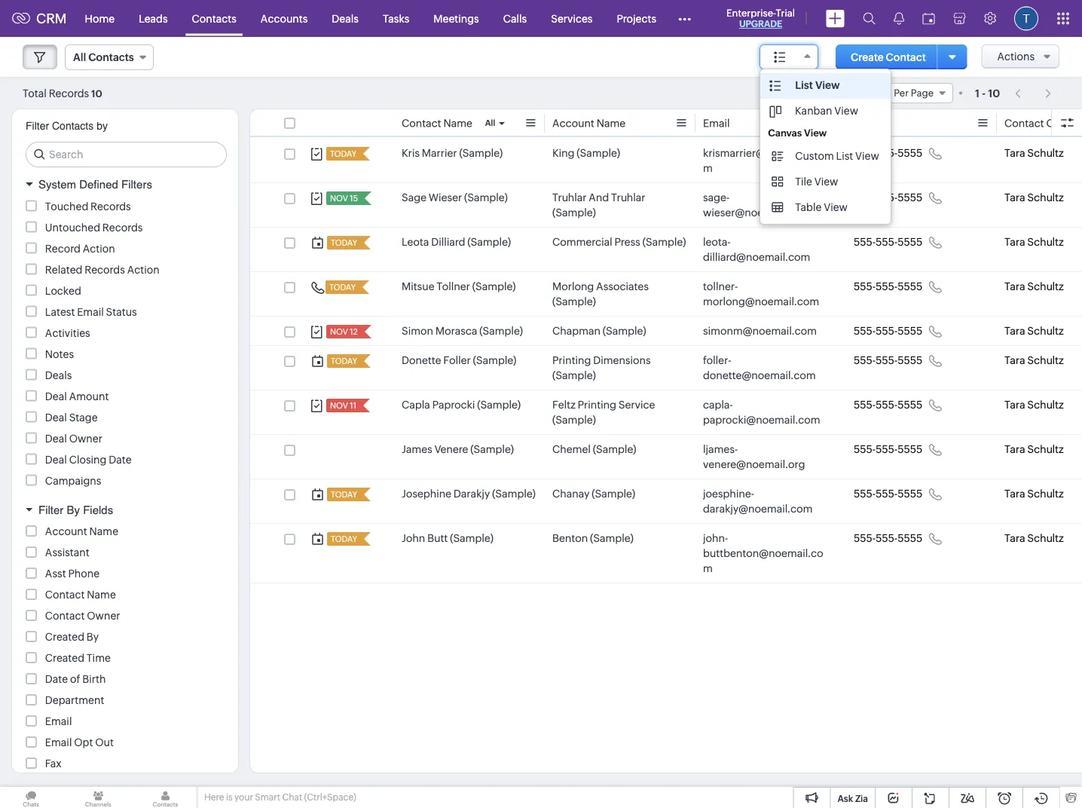 Task type: locate. For each thing, give the bounding box(es) containing it.
1 vertical spatial nov
[[330, 327, 348, 337]]

0 horizontal spatial account name
[[45, 525, 118, 538]]

2 nov from the top
[[330, 327, 348, 337]]

tara schultz for foller- donette@noemail.com
[[1005, 354, 1064, 366]]

name down asst phone
[[87, 589, 116, 601]]

deals down notes
[[45, 369, 72, 381]]

account name down filter by fields on the left of the page
[[45, 525, 118, 538]]

size image up canvas
[[770, 105, 782, 118]]

5555 for joesphine- darakjy@noemail.com
[[898, 488, 923, 500]]

projects
[[617, 12, 657, 25]]

8 5555 from the top
[[898, 443, 923, 455]]

0 horizontal spatial phone
[[68, 568, 100, 580]]

deal left stage
[[45, 411, 67, 423]]

3 schultz from the top
[[1028, 236, 1064, 248]]

1 horizontal spatial 10
[[842, 87, 853, 99]]

10 up kanban view on the top of the page
[[842, 87, 853, 99]]

view for canvas view
[[804, 127, 827, 139]]

0 horizontal spatial 10
[[91, 88, 102, 99]]

1 horizontal spatial date
[[109, 453, 132, 466]]

truhlar and truhlar (sample)
[[553, 191, 646, 219]]

tara schultz for joesphine- darakjy@noemail.com
[[1005, 488, 1064, 500]]

1 - 10
[[975, 87, 1000, 99]]

0 horizontal spatial truhlar
[[553, 191, 587, 204]]

(sample) inside the morlong associates (sample)
[[553, 296, 596, 308]]

status
[[106, 306, 137, 318]]

tara schultz
[[1005, 147, 1064, 159], [1005, 191, 1064, 204], [1005, 236, 1064, 248], [1005, 280, 1064, 292], [1005, 325, 1064, 337], [1005, 354, 1064, 366], [1005, 399, 1064, 411], [1005, 443, 1064, 455], [1005, 488, 1064, 500], [1005, 532, 1064, 544]]

created for created by
[[45, 631, 84, 643]]

action up status
[[127, 263, 160, 276]]

1 vertical spatial account
[[45, 525, 87, 538]]

row group
[[250, 139, 1083, 583]]

nov for simon
[[330, 327, 348, 337]]

nov 11
[[330, 401, 357, 410]]

4 5555 from the top
[[898, 280, 923, 292]]

6 schultz from the top
[[1028, 354, 1064, 366]]

5 tara schultz from the top
[[1005, 325, 1064, 337]]

view right tile
[[815, 176, 839, 188]]

create contact
[[851, 51, 926, 63]]

phone down 10 records per page
[[854, 117, 886, 129]]

nov left 11
[[330, 401, 348, 410]]

size image inside custom list view option
[[772, 149, 784, 163]]

simon morasca (sample)
[[402, 325, 523, 337]]

kanban view
[[795, 105, 859, 117]]

birth
[[82, 673, 106, 685]]

capla paprocki (sample)
[[402, 399, 521, 411]]

0 vertical spatial m
[[703, 162, 713, 174]]

john- buttbenton@noemail.co m link
[[703, 531, 824, 576]]

1 555-555-5555 from the top
[[854, 147, 923, 159]]

(sample) down feltz
[[553, 414, 596, 426]]

closing
[[69, 453, 107, 466]]

tara for capla- paprocki@noemail.com
[[1005, 399, 1026, 411]]

1 horizontal spatial account
[[553, 117, 595, 129]]

1 vertical spatial filter
[[38, 503, 64, 516]]

10 555-555-5555 from the top
[[854, 532, 923, 544]]

kanban
[[795, 105, 833, 117]]

10 tara schultz from the top
[[1005, 532, 1064, 544]]

3 555-555-5555 from the top
[[854, 236, 923, 248]]

1 horizontal spatial list
[[836, 150, 854, 162]]

All Contacts field
[[65, 44, 154, 70]]

size image down canvas
[[772, 149, 784, 163]]

all up total records 10
[[73, 51, 86, 63]]

nov 15
[[330, 194, 358, 203]]

m up sage-
[[703, 162, 713, 174]]

filter down campaigns
[[38, 503, 64, 516]]

contacts down home link
[[88, 51, 134, 63]]

0 horizontal spatial contact owner
[[45, 610, 120, 622]]

chanay (sample) link
[[553, 486, 636, 501]]

3 tara schultz from the top
[[1005, 236, 1064, 248]]

records left "per"
[[855, 87, 892, 99]]

1 m from the top
[[703, 162, 713, 174]]

filter inside filter by fields dropdown button
[[38, 503, 64, 516]]

(sample) down morlong
[[553, 296, 596, 308]]

deal closing date
[[45, 453, 132, 466]]

0 vertical spatial all
[[73, 51, 86, 63]]

(sample) right the press
[[643, 236, 686, 248]]

7 tara from the top
[[1005, 399, 1026, 411]]

deal for deal owner
[[45, 432, 67, 444]]

phone down "assistant"
[[68, 568, 100, 580]]

size image
[[772, 201, 784, 214]]

10 records per page
[[842, 87, 934, 99]]

9 tara from the top
[[1005, 488, 1026, 500]]

size image inside tile view option
[[772, 175, 784, 188]]

2 deal from the top
[[45, 411, 67, 423]]

1 vertical spatial date
[[45, 673, 68, 685]]

navigation
[[1008, 82, 1060, 104]]

m
[[703, 162, 713, 174], [703, 562, 713, 574]]

tara schultz for tollner- morlong@noemail.com
[[1005, 280, 1064, 292]]

12
[[350, 327, 358, 337]]

custom list view option
[[761, 143, 891, 169]]

2 truhlar from the left
[[611, 191, 646, 204]]

1 tara from the top
[[1005, 147, 1026, 159]]

filter for filter contacts by
[[26, 120, 49, 132]]

date left of
[[45, 673, 68, 685]]

Search text field
[[26, 142, 226, 167]]

contact inside button
[[886, 51, 926, 63]]

leota
[[402, 236, 429, 248]]

(sample) right marrier
[[459, 147, 503, 159]]

contact name down asst phone
[[45, 589, 116, 601]]

7 555-555-5555 from the top
[[854, 399, 923, 411]]

chanay
[[553, 488, 590, 500]]

555-555-5555 for foller- donette@noemail.com
[[854, 354, 923, 366]]

today for leota dilliard (sample)
[[331, 238, 357, 248]]

10 5555 from the top
[[898, 532, 923, 544]]

8 schultz from the top
[[1028, 443, 1064, 455]]

account name up king (sample)
[[553, 117, 626, 129]]

1 vertical spatial printing
[[578, 399, 617, 411]]

0 vertical spatial deals
[[332, 12, 359, 25]]

(sample) inside truhlar and truhlar (sample)
[[553, 207, 596, 219]]

10 Records Per Page field
[[834, 83, 954, 103]]

truhlar right and
[[611, 191, 646, 204]]

0 vertical spatial owner
[[1047, 117, 1080, 129]]

enterprise-
[[727, 7, 776, 18]]

josephine darakjy (sample) link
[[402, 486, 536, 501]]

records up filter contacts by
[[49, 87, 89, 99]]

2 tara schultz from the top
[[1005, 191, 1064, 204]]

0 vertical spatial created
[[45, 631, 84, 643]]

(sample) right butt
[[450, 532, 494, 544]]

view down the list view option
[[835, 105, 859, 117]]

0 horizontal spatial list
[[796, 79, 813, 91]]

account up "assistant"
[[45, 525, 87, 538]]

tara for foller- donette@noemail.com
[[1005, 354, 1026, 366]]

nov left 15 on the left top of page
[[330, 194, 348, 203]]

1 deal from the top
[[45, 390, 67, 402]]

james
[[402, 443, 433, 455]]

(sample) right king
[[577, 147, 620, 159]]

9 schultz from the top
[[1028, 488, 1064, 500]]

6 5555 from the top
[[898, 354, 923, 366]]

related
[[45, 263, 82, 276]]

system
[[38, 178, 76, 191]]

john- buttbenton@noemail.co m
[[703, 532, 824, 574]]

5 tara from the top
[[1005, 325, 1026, 337]]

paprocki
[[432, 399, 475, 411]]

contact owner
[[1005, 117, 1080, 129], [45, 610, 120, 622]]

contact owner up created by
[[45, 610, 120, 622]]

accounts link
[[249, 0, 320, 37]]

deal up campaigns
[[45, 453, 67, 466]]

create
[[851, 51, 884, 63]]

tile view
[[795, 176, 839, 188]]

tasks
[[383, 12, 410, 25]]

touched
[[45, 200, 88, 212]]

0 vertical spatial by
[[67, 503, 80, 516]]

8 tara from the top
[[1005, 443, 1026, 455]]

list box
[[761, 69, 891, 224]]

1 vertical spatial action
[[127, 263, 160, 276]]

0 vertical spatial filter
[[26, 120, 49, 132]]

tara schultz for sage- wieser@noemail.uk
[[1005, 191, 1064, 204]]

schultz
[[1028, 147, 1064, 159], [1028, 191, 1064, 204], [1028, 236, 1064, 248], [1028, 280, 1064, 292], [1028, 325, 1064, 337], [1028, 354, 1064, 366], [1028, 399, 1064, 411], [1028, 443, 1064, 455], [1028, 488, 1064, 500], [1028, 532, 1064, 544]]

account up king
[[553, 117, 595, 129]]

deal up deal stage
[[45, 390, 67, 402]]

10
[[989, 87, 1000, 99], [842, 87, 853, 99], [91, 88, 102, 99]]

size image down upgrade
[[774, 51, 786, 64]]

1
[[975, 87, 980, 99]]

1 nov from the top
[[330, 194, 348, 203]]

8 tara schultz from the top
[[1005, 443, 1064, 455]]

view up tile view option
[[856, 150, 880, 162]]

1 vertical spatial list
[[836, 150, 854, 162]]

0 vertical spatial printing
[[553, 354, 591, 366]]

contacts for all contacts
[[88, 51, 134, 63]]

truhlar left and
[[553, 191, 587, 204]]

tara for leota- dilliard@noemail.com
[[1005, 236, 1026, 248]]

created down created by
[[45, 652, 84, 664]]

0 horizontal spatial by
[[67, 503, 80, 516]]

today link for josephine
[[327, 488, 359, 501]]

3 nov from the top
[[330, 401, 348, 410]]

canvas view
[[768, 127, 827, 139]]

(sample) down and
[[553, 207, 596, 219]]

records down touched records
[[102, 221, 143, 233]]

list view option
[[761, 73, 891, 99]]

1 horizontal spatial deals
[[332, 12, 359, 25]]

list box containing list view
[[761, 69, 891, 224]]

0 vertical spatial account
[[553, 117, 595, 129]]

wieser@noemail.uk
[[703, 207, 799, 219]]

schultz for leota- dilliard@noemail.com
[[1028, 236, 1064, 248]]

records for 10
[[855, 87, 892, 99]]

today link for kris
[[326, 147, 358, 161]]

6 555-555-5555 from the top
[[854, 354, 923, 366]]

schultz for joesphine- darakjy@noemail.com
[[1028, 488, 1064, 500]]

records for touched
[[91, 200, 131, 212]]

capla- paprocki@noemail.com link
[[703, 397, 824, 427]]

record
[[45, 242, 81, 254]]

view up kanban view on the top of the page
[[816, 79, 840, 91]]

filter for filter by fields
[[38, 503, 64, 516]]

m down john-
[[703, 562, 713, 574]]

7 tara schultz from the top
[[1005, 399, 1064, 411]]

email opt out
[[45, 737, 114, 749]]

1 vertical spatial contacts
[[88, 51, 134, 63]]

list right 'custom'
[[836, 150, 854, 162]]

printing down chapman
[[553, 354, 591, 366]]

nov 11 link
[[326, 399, 358, 412]]

555-555-5555 for john- buttbenton@noemail.co m
[[854, 532, 923, 544]]

1 horizontal spatial contact owner
[[1005, 117, 1080, 129]]

size image left list view
[[770, 79, 782, 93]]

1 tara schultz from the top
[[1005, 147, 1064, 159]]

contact owner down actions
[[1005, 117, 1080, 129]]

0 horizontal spatial all
[[73, 51, 86, 63]]

table view option
[[761, 194, 891, 220]]

deals link
[[320, 0, 371, 37]]

contacts right leads
[[192, 12, 237, 25]]

3 deal from the top
[[45, 432, 67, 444]]

1 horizontal spatial contact name
[[402, 117, 473, 129]]

contact up "per"
[[886, 51, 926, 63]]

contact name up marrier
[[402, 117, 473, 129]]

tara for ljames- venere@noemail.org
[[1005, 443, 1026, 455]]

search image
[[863, 12, 876, 25]]

1 5555 from the top
[[898, 147, 923, 159]]

deals left tasks
[[332, 12, 359, 25]]

(sample) up dimensions
[[603, 325, 646, 337]]

all up 'kris marrier (sample)' link
[[485, 118, 496, 128]]

josephine darakjy (sample)
[[402, 488, 536, 500]]

0 horizontal spatial action
[[83, 242, 115, 254]]

john
[[402, 532, 425, 544]]

amount
[[69, 390, 109, 402]]

tara schultz for capla- paprocki@noemail.com
[[1005, 399, 1064, 411]]

kris marrier (sample) link
[[402, 145, 503, 161]]

filter by fields
[[38, 503, 113, 516]]

krismarrier@noemail.co
[[703, 147, 821, 159]]

contacts left by
[[52, 120, 94, 132]]

4 555-555-5555 from the top
[[854, 280, 923, 292]]

chapman
[[553, 325, 601, 337]]

deals
[[332, 12, 359, 25], [45, 369, 72, 381]]

wieser
[[429, 191, 462, 204]]

(sample) right tollner
[[472, 280, 516, 292]]

by left fields
[[67, 503, 80, 516]]

view inside option
[[815, 176, 839, 188]]

nov 15 link
[[326, 191, 360, 205]]

created time
[[45, 652, 111, 664]]

555-555-5555 for joesphine- darakjy@noemail.com
[[854, 488, 923, 500]]

1 horizontal spatial by
[[87, 631, 99, 643]]

0 vertical spatial account name
[[553, 117, 626, 129]]

2 m from the top
[[703, 562, 713, 574]]

date right closing
[[109, 453, 132, 466]]

5 555-555-5555 from the top
[[854, 325, 923, 337]]

2 5555 from the top
[[898, 191, 923, 204]]

555-555-5555 for leota- dilliard@noemail.com
[[854, 236, 923, 248]]

2 tara from the top
[[1005, 191, 1026, 204]]

5 5555 from the top
[[898, 325, 923, 337]]

10 for 1 - 10
[[989, 87, 1000, 99]]

records inside field
[[855, 87, 892, 99]]

(sample) right venere
[[471, 443, 514, 455]]

created for created time
[[45, 652, 84, 664]]

10 schultz from the top
[[1028, 532, 1064, 544]]

view for list view
[[816, 79, 840, 91]]

printing right feltz
[[578, 399, 617, 411]]

today for kris marrier (sample)
[[330, 149, 357, 159]]

today link for mitsue
[[326, 280, 357, 294]]

9 5555 from the top
[[898, 488, 923, 500]]

0 vertical spatial phone
[[854, 117, 886, 129]]

1 created from the top
[[45, 631, 84, 643]]

1 horizontal spatial phone
[[854, 117, 886, 129]]

records for total
[[49, 87, 89, 99]]

7 5555 from the top
[[898, 399, 923, 411]]

3 tara from the top
[[1005, 236, 1026, 248]]

today for john butt (sample)
[[331, 534, 357, 544]]

10 right -
[[989, 87, 1000, 99]]

1 vertical spatial created
[[45, 652, 84, 664]]

campaigns
[[45, 475, 101, 487]]

9 555-555-5555 from the top
[[854, 488, 923, 500]]

printing dimensions (sample) link
[[553, 353, 688, 383]]

tara schultz for ljames- venere@noemail.org
[[1005, 443, 1064, 455]]

0 horizontal spatial contact name
[[45, 589, 116, 601]]

None field
[[760, 44, 819, 69]]

associates
[[596, 280, 649, 292]]

crm link
[[12, 11, 67, 26]]

size image
[[774, 51, 786, 64], [770, 79, 782, 93], [770, 105, 782, 118], [772, 149, 784, 163], [772, 175, 784, 188]]

size image for custom list view
[[772, 149, 784, 163]]

records down "record action"
[[85, 263, 125, 276]]

2 vertical spatial contacts
[[52, 120, 94, 132]]

1 vertical spatial contact owner
[[45, 610, 120, 622]]

create menu element
[[817, 0, 854, 37]]

mitsue
[[402, 280, 435, 292]]

by up 'time'
[[87, 631, 99, 643]]

nov left 12
[[330, 327, 348, 337]]

deal owner
[[45, 432, 102, 444]]

contacts inside field
[[88, 51, 134, 63]]

view right table
[[824, 201, 848, 213]]

feltz
[[553, 399, 576, 411]]

records down defined at the left of the page
[[91, 200, 131, 212]]

0 vertical spatial contact owner
[[1005, 117, 1080, 129]]

size image up size icon
[[772, 175, 784, 188]]

9 tara schultz from the top
[[1005, 488, 1064, 500]]

5555 for simonm@noemail.com
[[898, 325, 923, 337]]

king (sample)
[[553, 147, 620, 159]]

profile element
[[1006, 0, 1048, 37]]

5555 for capla- paprocki@noemail.com
[[898, 399, 923, 411]]

fax
[[45, 758, 62, 770]]

view down kanban on the top right of the page
[[804, 127, 827, 139]]

row group containing kris marrier (sample)
[[250, 139, 1083, 583]]

11
[[350, 401, 357, 410]]

0 horizontal spatial deals
[[45, 369, 72, 381]]

6 tara from the top
[[1005, 354, 1026, 366]]

all
[[73, 51, 86, 63], [485, 118, 496, 128]]

by inside dropdown button
[[67, 503, 80, 516]]

1 vertical spatial all
[[485, 118, 496, 128]]

dilliard@noemail.com
[[703, 251, 811, 263]]

date of birth
[[45, 673, 106, 685]]

size image inside the list view option
[[770, 79, 782, 93]]

created up created time
[[45, 631, 84, 643]]

capla-
[[703, 399, 733, 411]]

2 schultz from the top
[[1028, 191, 1064, 204]]

1 vertical spatial contact name
[[45, 589, 116, 601]]

(sample) right foller
[[473, 354, 517, 366]]

actions
[[998, 51, 1035, 63]]

all inside field
[[73, 51, 86, 63]]

venere
[[435, 443, 468, 455]]

action up related records action
[[83, 242, 115, 254]]

deal down deal stage
[[45, 432, 67, 444]]

morasca
[[436, 325, 477, 337]]

4 schultz from the top
[[1028, 280, 1064, 292]]

5555 for john- buttbenton@noemail.co m
[[898, 532, 923, 544]]

2 horizontal spatial 10
[[989, 87, 1000, 99]]

view for table view
[[824, 201, 848, 213]]

latest email status
[[45, 306, 137, 318]]

4 deal from the top
[[45, 453, 67, 466]]

list
[[796, 79, 813, 91], [836, 150, 854, 162]]

mitsue tollner (sample)
[[402, 280, 516, 292]]

7 schultz from the top
[[1028, 399, 1064, 411]]

leota- dilliard@noemail.com link
[[703, 234, 824, 265]]

email up fax
[[45, 737, 72, 749]]

simon
[[402, 325, 433, 337]]

8 555-555-5555 from the top
[[854, 443, 923, 455]]

6 tara schultz from the top
[[1005, 354, 1064, 366]]

1 vertical spatial by
[[87, 631, 99, 643]]

tara for simonm@noemail.com
[[1005, 325, 1026, 337]]

donette@noemail.com
[[703, 369, 816, 381]]

10 up by
[[91, 88, 102, 99]]

2 vertical spatial nov
[[330, 401, 348, 410]]

1 schultz from the top
[[1028, 147, 1064, 159]]

filter down total
[[26, 120, 49, 132]]

2 555-555-5555 from the top
[[854, 191, 923, 204]]

(sample) up feltz
[[553, 369, 596, 381]]

name up kris marrier (sample)
[[444, 117, 473, 129]]

morlong associates (sample)
[[553, 280, 649, 308]]

5 schultz from the top
[[1028, 325, 1064, 337]]

0 vertical spatial nov
[[330, 194, 348, 203]]

list up kanban on the top right of the page
[[796, 79, 813, 91]]

10 inside total records 10
[[91, 88, 102, 99]]

3 5555 from the top
[[898, 236, 923, 248]]

foller-
[[703, 354, 732, 366]]

nov inside "link"
[[330, 194, 348, 203]]

1 horizontal spatial all
[[485, 118, 496, 128]]

size image inside kanban view option
[[770, 105, 782, 118]]

1 horizontal spatial truhlar
[[611, 191, 646, 204]]

records
[[49, 87, 89, 99], [855, 87, 892, 99], [91, 200, 131, 212], [102, 221, 143, 233], [85, 263, 125, 276]]

contact
[[886, 51, 926, 63], [402, 117, 441, 129], [1005, 117, 1045, 129], [45, 589, 85, 601], [45, 610, 85, 622]]

1 truhlar from the left
[[553, 191, 587, 204]]

0 horizontal spatial date
[[45, 673, 68, 685]]

today for mitsue tollner (sample)
[[329, 283, 356, 292]]

4 tara schultz from the top
[[1005, 280, 1064, 292]]

1 vertical spatial m
[[703, 562, 713, 574]]

tara for john- buttbenton@noemail.co m
[[1005, 532, 1026, 544]]

10 tara from the top
[[1005, 532, 1026, 544]]

2 created from the top
[[45, 652, 84, 664]]

4 tara from the top
[[1005, 280, 1026, 292]]

kanban view option
[[761, 99, 891, 124]]



Task type: vqa. For each thing, say whether or not it's contained in the screenshot.


Task type: describe. For each thing, give the bounding box(es) containing it.
size image for kanban view
[[770, 105, 782, 118]]

(sample) right dilliard
[[468, 236, 511, 248]]

555-555-5555 for sage- wieser@noemail.uk
[[854, 191, 923, 204]]

deal for deal stage
[[45, 411, 67, 423]]

canvas
[[768, 127, 802, 139]]

channels image
[[67, 787, 129, 808]]

by for filter
[[67, 503, 80, 516]]

size image for list view
[[770, 79, 782, 93]]

1 vertical spatial account name
[[45, 525, 118, 538]]

0 vertical spatial list
[[796, 79, 813, 91]]

schultz for tollner- morlong@noemail.com
[[1028, 280, 1064, 292]]

1 horizontal spatial account name
[[553, 117, 626, 129]]

by for created
[[87, 631, 99, 643]]

all for all
[[485, 118, 496, 128]]

total
[[23, 87, 47, 99]]

defined
[[79, 178, 118, 191]]

email right 'latest'
[[77, 306, 104, 318]]

filter by fields button
[[12, 496, 238, 523]]

stage
[[69, 411, 98, 423]]

related records action
[[45, 263, 160, 276]]

signals element
[[885, 0, 914, 37]]

deal for deal closing date
[[45, 453, 67, 466]]

contact up the kris
[[402, 117, 441, 129]]

feltz printing service (sample) link
[[553, 397, 688, 427]]

deal stage
[[45, 411, 98, 423]]

schultz for foller- donette@noemail.com
[[1028, 354, 1064, 366]]

projects link
[[605, 0, 669, 37]]

all contacts
[[73, 51, 134, 63]]

ask
[[838, 793, 854, 804]]

truhlar and truhlar (sample) link
[[553, 190, 688, 220]]

today for josephine darakjy (sample)
[[331, 490, 357, 499]]

contacts for filter contacts by
[[52, 120, 94, 132]]

(sample) inside "link"
[[643, 236, 686, 248]]

foller
[[444, 354, 471, 366]]

deal amount
[[45, 390, 109, 402]]

(sample) inside "feltz printing service (sample)"
[[553, 414, 596, 426]]

555-555-5555 for capla- paprocki@noemail.com
[[854, 399, 923, 411]]

all for all contacts
[[73, 51, 86, 63]]

asst
[[45, 568, 66, 580]]

josephine
[[402, 488, 452, 500]]

view for kanban view
[[835, 105, 859, 117]]

tara schultz for simonm@noemail.com
[[1005, 325, 1064, 337]]

nov 12
[[330, 327, 358, 337]]

created by
[[45, 631, 99, 643]]

john-
[[703, 532, 728, 544]]

asst phone
[[45, 568, 100, 580]]

schultz for krismarrier@noemail.co m
[[1028, 147, 1064, 159]]

email down department
[[45, 715, 72, 727]]

printing inside "feltz printing service (sample)"
[[578, 399, 617, 411]]

ljames-
[[703, 443, 738, 455]]

(sample) inside printing dimensions (sample)
[[553, 369, 596, 381]]

leota dilliard (sample) link
[[402, 234, 511, 250]]

marrier
[[422, 147, 457, 159]]

tile
[[795, 176, 813, 188]]

(sample) right paprocki at the left of the page
[[477, 399, 521, 411]]

untouched records
[[45, 221, 143, 233]]

contact down asst phone
[[45, 589, 85, 601]]

chemel (sample) link
[[553, 442, 637, 457]]

email up krismarrier@noemail.co
[[703, 117, 730, 129]]

list view
[[796, 79, 840, 91]]

today link for donette
[[327, 354, 359, 368]]

joesphine-
[[703, 488, 755, 500]]

schultz for ljames- venere@noemail.org
[[1028, 443, 1064, 455]]

1 vertical spatial deals
[[45, 369, 72, 381]]

of
[[70, 673, 80, 685]]

and
[[589, 191, 609, 204]]

today for donette foller (sample)
[[331, 357, 357, 366]]

home
[[85, 12, 115, 25]]

0 vertical spatial action
[[83, 242, 115, 254]]

venere@noemail.org
[[703, 458, 806, 470]]

printing inside printing dimensions (sample)
[[553, 354, 591, 366]]

name down fields
[[89, 525, 118, 538]]

(sample) right the wieser
[[464, 191, 508, 204]]

5555 for tollner- morlong@noemail.com
[[898, 280, 923, 292]]

today link for john
[[327, 532, 359, 546]]

kris marrier (sample)
[[402, 147, 503, 159]]

here is your smart chat (ctrl+space)
[[204, 792, 356, 802]]

chapman (sample)
[[553, 325, 646, 337]]

dilliard
[[431, 236, 466, 248]]

calendar image
[[923, 12, 936, 25]]

schultz for john- buttbenton@noemail.co m
[[1028, 532, 1064, 544]]

(sample) right chanay
[[592, 488, 636, 500]]

meetings
[[434, 12, 479, 25]]

nov for capla
[[330, 401, 348, 410]]

simonm@noemail.com link
[[703, 323, 817, 338]]

0 vertical spatial date
[[109, 453, 132, 466]]

tara schultz for john- buttbenton@noemail.co m
[[1005, 532, 1064, 544]]

0 vertical spatial contacts
[[192, 12, 237, 25]]

tara schultz for leota- dilliard@noemail.com
[[1005, 236, 1064, 248]]

kris
[[402, 147, 420, 159]]

10 for total records 10
[[91, 88, 102, 99]]

5555 for krismarrier@noemail.co m
[[898, 147, 923, 159]]

tollner- morlong@noemail.com
[[703, 280, 820, 308]]

morlong@noemail.com
[[703, 296, 820, 308]]

create menu image
[[826, 9, 845, 28]]

press
[[615, 236, 641, 248]]

services
[[551, 12, 593, 25]]

records for untouched
[[102, 221, 143, 233]]

by
[[97, 120, 108, 132]]

1 horizontal spatial action
[[127, 263, 160, 276]]

smart
[[255, 792, 280, 802]]

(sample) right benton
[[590, 532, 634, 544]]

king
[[553, 147, 575, 159]]

m inside "john- buttbenton@noemail.co m"
[[703, 562, 713, 574]]

feltz printing service (sample)
[[553, 399, 655, 426]]

commercial
[[553, 236, 613, 248]]

james venere (sample) link
[[402, 442, 514, 457]]

555-555-5555 for simonm@noemail.com
[[854, 325, 923, 337]]

1 vertical spatial phone
[[68, 568, 100, 580]]

555-555-5555 for krismarrier@noemail.co m
[[854, 147, 923, 159]]

filter contacts by
[[26, 120, 108, 132]]

tara for sage- wieser@noemail.uk
[[1005, 191, 1026, 204]]

morlong
[[553, 280, 594, 292]]

leads link
[[127, 0, 180, 37]]

tile view option
[[761, 169, 891, 194]]

ask zia
[[838, 793, 868, 804]]

2 vertical spatial owner
[[87, 610, 120, 622]]

(sample) right morasca
[[480, 325, 523, 337]]

1 vertical spatial owner
[[69, 432, 102, 444]]

search element
[[854, 0, 885, 37]]

krismarrier@noemail.co m
[[703, 147, 821, 174]]

leota-
[[703, 236, 731, 248]]

sage
[[402, 191, 427, 204]]

john butt (sample)
[[402, 532, 494, 544]]

(sample) down feltz printing service (sample) link
[[593, 443, 637, 455]]

tara for tollner- morlong@noemail.com
[[1005, 280, 1026, 292]]

tara for joesphine- darakjy@noemail.com
[[1005, 488, 1026, 500]]

Other Modules field
[[669, 6, 701, 31]]

time
[[87, 652, 111, 664]]

latest
[[45, 306, 75, 318]]

signals image
[[894, 12, 905, 25]]

0 vertical spatial contact name
[[402, 117, 473, 129]]

name up king (sample)
[[597, 117, 626, 129]]

record action
[[45, 242, 115, 254]]

page
[[911, 87, 934, 99]]

service
[[619, 399, 655, 411]]

chats image
[[0, 787, 62, 808]]

5555 for leota- dilliard@noemail.com
[[898, 236, 923, 248]]

tara schultz for krismarrier@noemail.co m
[[1005, 147, 1064, 159]]

5555 for foller- donette@noemail.com
[[898, 354, 923, 366]]

today link for leota
[[327, 236, 359, 250]]

commercial press (sample) link
[[553, 234, 686, 250]]

deal for deal amount
[[45, 390, 67, 402]]

foller- donette@noemail.com link
[[703, 353, 824, 383]]

0 horizontal spatial account
[[45, 525, 87, 538]]

10 inside field
[[842, 87, 853, 99]]

donette foller (sample) link
[[402, 353, 517, 368]]

schultz for sage- wieser@noemail.uk
[[1028, 191, 1064, 204]]

(ctrl+space)
[[304, 792, 356, 802]]

table view
[[795, 201, 848, 213]]

schultz for simonm@noemail.com
[[1028, 325, 1064, 337]]

darakjy@noemail.com
[[703, 503, 813, 515]]

contacts image
[[134, 787, 196, 808]]

contact down actions
[[1005, 117, 1045, 129]]

m inside the krismarrier@noemail.co m
[[703, 162, 713, 174]]

department
[[45, 694, 104, 706]]

ljames- venere@noemail.org
[[703, 443, 806, 470]]

nov for sage
[[330, 194, 348, 203]]

tara for krismarrier@noemail.co m
[[1005, 147, 1026, 159]]

size image for tile view
[[772, 175, 784, 188]]

records for related
[[85, 263, 125, 276]]

capla paprocki (sample) link
[[402, 397, 521, 412]]

schultz for capla- paprocki@noemail.com
[[1028, 399, 1064, 411]]

5555 for ljames- venere@noemail.org
[[898, 443, 923, 455]]

system defined filters
[[38, 178, 152, 191]]

5555 for sage- wieser@noemail.uk
[[898, 191, 923, 204]]

ljames- venere@noemail.org link
[[703, 442, 824, 472]]

here
[[204, 792, 224, 802]]

555-555-5555 for tollner- morlong@noemail.com
[[854, 280, 923, 292]]

(sample) right darakjy
[[492, 488, 536, 500]]

view for tile view
[[815, 176, 839, 188]]

meetings link
[[422, 0, 491, 37]]

555-555-5555 for ljames- venere@noemail.org
[[854, 443, 923, 455]]

sage- wieser@noemail.uk link
[[703, 190, 824, 220]]

profile image
[[1015, 6, 1039, 31]]

custom list view
[[795, 150, 880, 162]]

contact up created by
[[45, 610, 85, 622]]

calls
[[503, 12, 527, 25]]

tollner-
[[703, 280, 738, 292]]

darakjy
[[454, 488, 490, 500]]



